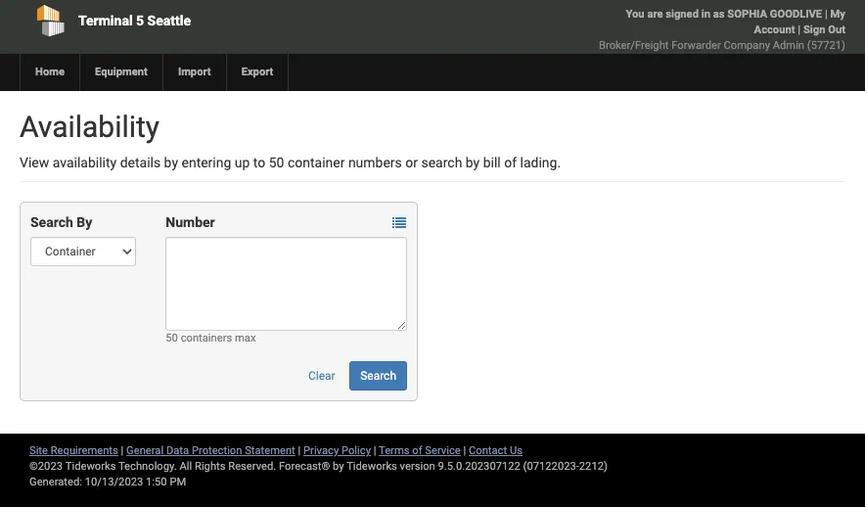 Task type: vqa. For each thing, say whether or not it's contained in the screenshot.
Search in button
yes



Task type: describe. For each thing, give the bounding box(es) containing it.
data
[[166, 444, 189, 457]]

to
[[253, 155, 266, 170]]

view
[[20, 155, 49, 170]]

| sign out broker/freight forwarder company admin (57721)
[[599, 23, 846, 52]]

1 horizontal spatial of
[[504, 155, 517, 170]]

export link
[[226, 54, 288, 91]]

Number text field
[[166, 237, 407, 331]]

as
[[713, 8, 725, 21]]

import
[[178, 66, 211, 78]]

tideworks
[[347, 460, 397, 473]]

search for search by
[[30, 214, 73, 230]]

clear button
[[298, 361, 346, 391]]

pm
[[170, 476, 186, 488]]

signed
[[666, 8, 699, 21]]

details
[[120, 155, 161, 170]]

general
[[126, 444, 164, 457]]

clear
[[308, 369, 335, 383]]

home link
[[20, 54, 79, 91]]

up
[[235, 155, 250, 170]]

terminal 5 seattle link
[[20, 0, 347, 41]]

(57721)
[[807, 39, 846, 52]]

export
[[241, 66, 273, 78]]

privacy policy link
[[303, 444, 371, 457]]

protection
[[192, 444, 242, 457]]

policy
[[342, 444, 371, 457]]

broker/freight
[[599, 39, 669, 52]]

container
[[288, 155, 345, 170]]

0 horizontal spatial by
[[164, 155, 178, 170]]

lading.
[[520, 155, 561, 170]]

| up 'forecast®'
[[298, 444, 301, 457]]

0 vertical spatial 50
[[269, 155, 284, 170]]

| left 'general'
[[121, 444, 124, 457]]

all
[[180, 460, 192, 473]]

9.5.0.202307122
[[438, 460, 521, 473]]

us
[[510, 444, 523, 457]]

rights
[[195, 460, 226, 473]]

contact
[[469, 444, 507, 457]]

statement
[[245, 444, 295, 457]]

site requirements link
[[29, 444, 118, 457]]

©2023 tideworks
[[29, 460, 116, 473]]

home
[[35, 66, 65, 78]]

general data protection statement link
[[126, 444, 295, 457]]

or
[[405, 155, 418, 170]]

1:50
[[146, 476, 167, 488]]

sign out link
[[803, 23, 846, 36]]

technology.
[[118, 460, 177, 473]]

my account link
[[754, 8, 846, 36]]

account
[[754, 23, 795, 36]]

goodlive
[[770, 8, 822, 21]]

equipment link
[[79, 54, 162, 91]]

terms of service link
[[379, 444, 461, 457]]

reserved.
[[228, 460, 276, 473]]

| up the 9.5.0.202307122
[[463, 444, 466, 457]]

are
[[647, 8, 663, 21]]

of inside site requirements | general data protection statement | privacy policy | terms of service | contact us ©2023 tideworks technology. all rights reserved. forecast® by tideworks version 9.5.0.202307122 (07122023-2212) generated: 10/13/2023 1:50 pm
[[412, 444, 422, 457]]

company
[[724, 39, 770, 52]]

by inside site requirements | general data protection statement | privacy policy | terms of service | contact us ©2023 tideworks technology. all rights reserved. forecast® by tideworks version 9.5.0.202307122 (07122023-2212) generated: 10/13/2023 1:50 pm
[[333, 460, 344, 473]]

out
[[828, 23, 846, 36]]

you
[[626, 8, 645, 21]]

10/13/2023
[[85, 476, 143, 488]]

50 containers max
[[166, 332, 256, 345]]

bill
[[483, 155, 501, 170]]

seattle
[[147, 13, 191, 28]]



Task type: locate. For each thing, give the bounding box(es) containing it.
| up tideworks
[[374, 444, 376, 457]]

version
[[400, 460, 435, 473]]

max
[[235, 332, 256, 345]]

search button
[[350, 361, 407, 391]]

search
[[421, 155, 462, 170]]

view availability details by entering up to 50 container numbers or search by bill of lading.
[[20, 155, 561, 170]]

2 horizontal spatial by
[[466, 155, 480, 170]]

0 horizontal spatial search
[[30, 214, 73, 230]]

requirements
[[51, 444, 118, 457]]

you are signed in as sophia goodlive |
[[626, 8, 831, 21]]

entering
[[182, 155, 231, 170]]

search
[[30, 214, 73, 230], [360, 369, 396, 383]]

availability
[[53, 155, 117, 170]]

| inside the | sign out broker/freight forwarder company admin (57721)
[[798, 23, 801, 36]]

2212)
[[579, 460, 608, 473]]

of right the bill
[[504, 155, 517, 170]]

service
[[425, 444, 461, 457]]

0 horizontal spatial of
[[412, 444, 422, 457]]

numbers
[[348, 155, 402, 170]]

by left the bill
[[466, 155, 480, 170]]

admin
[[773, 39, 805, 52]]

my
[[831, 8, 846, 21]]

containers
[[181, 332, 232, 345]]

site
[[29, 444, 48, 457]]

show list image
[[392, 217, 406, 230]]

0 vertical spatial search
[[30, 214, 73, 230]]

in
[[702, 8, 711, 21]]

by
[[164, 155, 178, 170], [466, 155, 480, 170], [333, 460, 344, 473]]

1 vertical spatial 50
[[166, 332, 178, 345]]

by
[[77, 214, 92, 230]]

search inside button
[[360, 369, 396, 383]]

terminal 5 seattle
[[78, 13, 191, 28]]

forwarder
[[672, 39, 721, 52]]

5
[[136, 13, 144, 28]]

search by
[[30, 214, 92, 230]]

| left sign
[[798, 23, 801, 36]]

1 horizontal spatial search
[[360, 369, 396, 383]]

by right details
[[164, 155, 178, 170]]

search for search
[[360, 369, 396, 383]]

1 vertical spatial of
[[412, 444, 422, 457]]

1 horizontal spatial 50
[[269, 155, 284, 170]]

sign
[[803, 23, 826, 36]]

of up version
[[412, 444, 422, 457]]

site requirements | general data protection statement | privacy policy | terms of service | contact us ©2023 tideworks technology. all rights reserved. forecast® by tideworks version 9.5.0.202307122 (07122023-2212) generated: 10/13/2023 1:50 pm
[[29, 444, 608, 488]]

0 horizontal spatial 50
[[166, 332, 178, 345]]

number
[[166, 214, 215, 230]]

forecast®
[[279, 460, 330, 473]]

50
[[269, 155, 284, 170], [166, 332, 178, 345]]

terms
[[379, 444, 410, 457]]

privacy
[[303, 444, 339, 457]]

of
[[504, 155, 517, 170], [412, 444, 422, 457]]

50 right to
[[269, 155, 284, 170]]

generated:
[[29, 476, 82, 488]]

availability
[[20, 110, 160, 144]]

50 left containers
[[166, 332, 178, 345]]

(07122023-
[[523, 460, 579, 473]]

search right clear
[[360, 369, 396, 383]]

sophia
[[728, 8, 767, 21]]

0 vertical spatial of
[[504, 155, 517, 170]]

contact us link
[[469, 444, 523, 457]]

|
[[825, 8, 828, 21], [798, 23, 801, 36], [121, 444, 124, 457], [298, 444, 301, 457], [374, 444, 376, 457], [463, 444, 466, 457]]

terminal
[[78, 13, 133, 28]]

my account
[[754, 8, 846, 36]]

equipment
[[95, 66, 148, 78]]

| left my
[[825, 8, 828, 21]]

import link
[[162, 54, 226, 91]]

by down privacy policy link
[[333, 460, 344, 473]]

1 horizontal spatial by
[[333, 460, 344, 473]]

1 vertical spatial search
[[360, 369, 396, 383]]

search left by
[[30, 214, 73, 230]]



